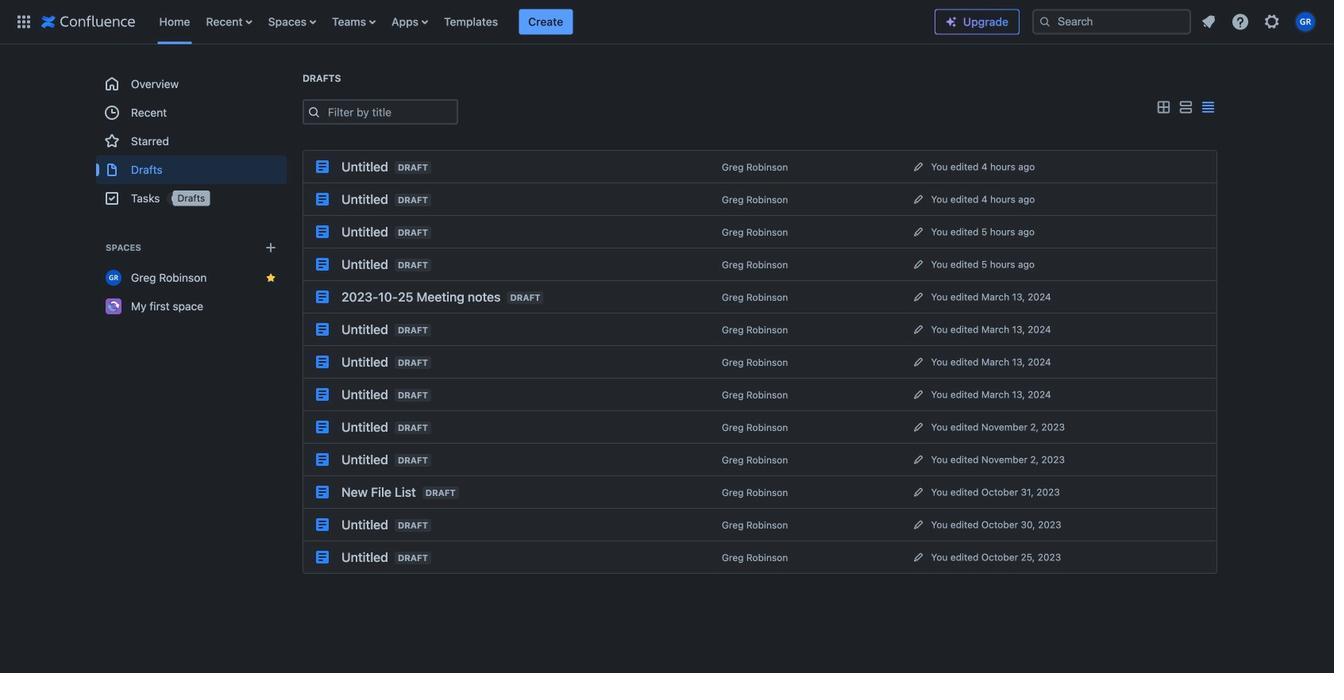 Task type: locate. For each thing, give the bounding box(es) containing it.
2 page image from the top
[[316, 193, 329, 206]]

1 page image from the top
[[316, 160, 329, 173]]

list item inside list
[[519, 9, 573, 35]]

list
[[151, 0, 935, 44], [1195, 8, 1325, 36]]

premium image
[[945, 15, 958, 28]]

7 page image from the top
[[316, 421, 329, 434]]

Filter by title field
[[323, 101, 457, 123]]

help icon image
[[1231, 12, 1250, 31]]

1 horizontal spatial list
[[1195, 8, 1325, 36]]

page image
[[316, 160, 329, 173], [316, 193, 329, 206], [316, 226, 329, 238], [316, 258, 329, 271], [316, 291, 329, 303], [316, 388, 329, 401], [316, 421, 329, 434], [316, 486, 329, 499]]

list item
[[519, 9, 573, 35]]

settings icon image
[[1263, 12, 1282, 31]]

3 page image from the top
[[316, 226, 329, 238]]

None search field
[[1033, 9, 1191, 35]]

search image
[[1039, 15, 1052, 28]]

banner
[[0, 0, 1334, 44]]

confluence image
[[41, 12, 135, 31], [41, 12, 135, 31]]

4 page image from the top
[[316, 519, 329, 531]]

Search field
[[1033, 9, 1191, 35]]

0 horizontal spatial list
[[151, 0, 935, 44]]

group
[[96, 70, 287, 213]]

page image
[[316, 323, 329, 336], [316, 356, 329, 369], [316, 454, 329, 466], [316, 519, 329, 531], [316, 551, 329, 564]]



Task type: vqa. For each thing, say whether or not it's contained in the screenshot.
4th Page image
yes



Task type: describe. For each thing, give the bounding box(es) containing it.
4 page image from the top
[[316, 258, 329, 271]]

create a space image
[[261, 238, 280, 257]]

list for appswitcher icon
[[151, 0, 935, 44]]

5 page image from the top
[[316, 551, 329, 564]]

appswitcher icon image
[[14, 12, 33, 31]]

compact list image
[[1199, 98, 1218, 117]]

3 page image from the top
[[316, 454, 329, 466]]

list image
[[1176, 98, 1195, 117]]

global element
[[10, 0, 935, 44]]

5 page image from the top
[[316, 291, 329, 303]]

1 page image from the top
[[316, 323, 329, 336]]

notification icon image
[[1199, 12, 1218, 31]]

list for premium image
[[1195, 8, 1325, 36]]

cards image
[[1154, 98, 1173, 117]]

2 page image from the top
[[316, 356, 329, 369]]

8 page image from the top
[[316, 486, 329, 499]]

unstar this space image
[[264, 272, 277, 284]]

6 page image from the top
[[316, 388, 329, 401]]



